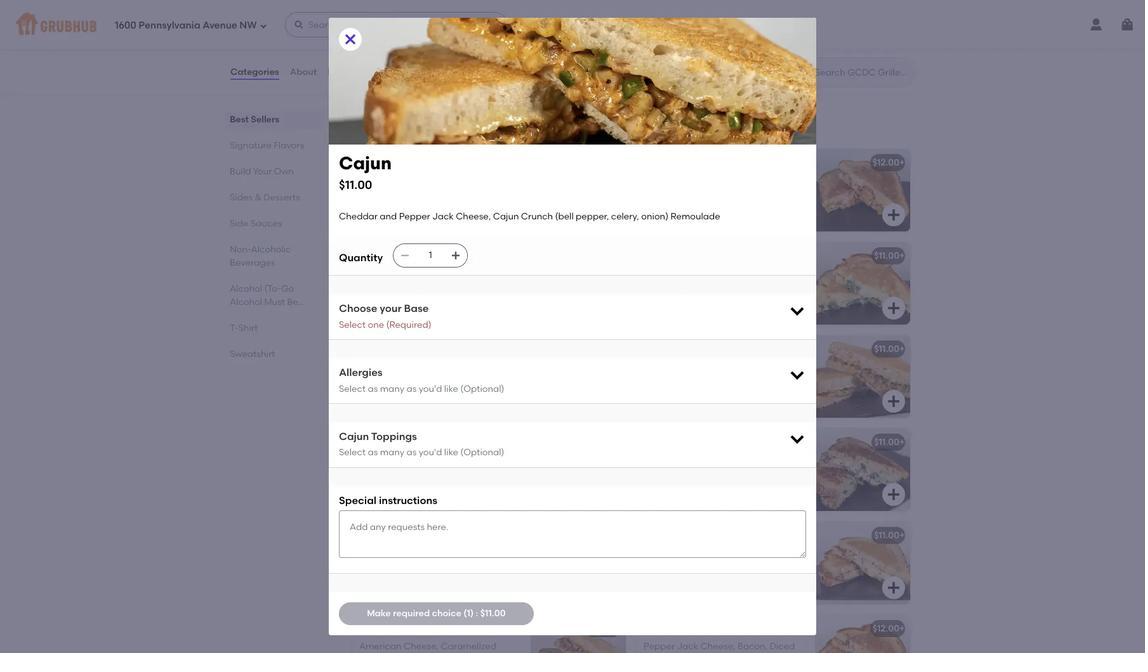 Task type: vqa. For each thing, say whether or not it's contained in the screenshot.
tomato, inside mozzarella, feta cheese, spinach, tomato, diced red onion
yes



Task type: locate. For each thing, give the bounding box(es) containing it.
build for build your own grilled cheese $9.50 +
[[646, 35, 667, 46]]

signature down best sellers
[[230, 140, 272, 151]]

flavors inside signature flavors gcdc's famous signature flavors: available as a grilled cheese, patty melt, or mac & cheese bowl.
[[417, 106, 466, 121]]

0 vertical spatial grilled
[[713, 35, 742, 46]]

cheddar and blue cheese, buffalo crunch (diced carrot, celery, onion), ranch and hot sauce
[[359, 269, 513, 305]]

svg image
[[294, 20, 304, 30], [602, 52, 617, 68], [400, 251, 410, 261], [886, 301, 901, 316], [788, 302, 806, 320], [788, 366, 806, 384], [886, 394, 901, 409], [602, 487, 617, 503]]

own inside tab
[[274, 166, 294, 177]]

buffalo blue image
[[531, 242, 626, 325]]

southwest image
[[815, 149, 910, 232]]

2 many from the top
[[380, 448, 404, 459]]

basil,
[[768, 269, 791, 279], [699, 561, 721, 572]]

pepper,
[[576, 211, 609, 222], [726, 375, 760, 385]]

0 vertical spatial remoulade
[[671, 211, 720, 222]]

reviews
[[328, 67, 363, 77]]

tomato, down the mozzarella,
[[359, 468, 395, 479]]

categories
[[230, 67, 279, 77]]

main navigation navigation
[[0, 0, 1145, 50]]

1 vertical spatial grilled
[[532, 123, 556, 132]]

1 vertical spatial american
[[359, 175, 402, 186]]

1 vertical spatial spinach,
[[468, 455, 506, 466]]

sauce down pulled
[[359, 388, 386, 398]]

onion)
[[641, 211, 668, 222], [644, 388, 671, 398]]

select inside choose your base select one (required)
[[339, 320, 366, 331]]

t-shirt tab
[[230, 322, 319, 335]]

1 you'd from the top
[[419, 384, 442, 395]]

& right sides
[[255, 192, 261, 203]]

sauce inside "cheddar and blue cheese, buffalo crunch (diced carrot, celery, onion), ranch and hot sauce"
[[426, 294, 453, 305]]

bacon down young
[[359, 188, 387, 199]]

cheese, inside "cheddar and blue cheese, buffalo crunch (diced carrot, celery, onion), ranch and hot sauce"
[[440, 269, 475, 279]]

signature for signature flavors gcdc's famous signature flavors: available as a grilled cheese, patty melt, or mac & cheese bowl.
[[349, 106, 414, 121]]

buffalo
[[359, 251, 391, 261], [477, 269, 508, 279]]

blue inside "cheddar and blue cheese, buffalo crunch (diced carrot, celery, onion), ranch and hot sauce"
[[419, 269, 438, 279]]

0 horizontal spatial sauce
[[359, 388, 386, 398]]

you'd inside allergies select as many as you'd like (optional)
[[419, 384, 442, 395]]

1 vertical spatial signature
[[412, 123, 448, 132]]

american down young
[[359, 175, 402, 186]]

& right or
[[659, 123, 664, 132]]

cheese, inside american cheese, diced tomato, bacon
[[404, 175, 439, 186]]

2 you'd from the top
[[419, 448, 442, 459]]

1 horizontal spatial own
[[691, 35, 711, 46]]

select down allergies
[[339, 384, 366, 395]]

desserts
[[264, 192, 300, 203]]

your for build your own
[[253, 166, 272, 177]]

1 (optional) from the top
[[460, 384, 504, 395]]

2 mozzarella from the top
[[644, 455, 689, 466]]

mozzarella up pizza
[[644, 548, 689, 559]]

(optional) inside cajun toppings select as many as you'd like (optional)
[[460, 448, 504, 459]]

crunch inside "cheddar and blue cheese, buffalo crunch (diced carrot, celery, onion), ranch and hot sauce"
[[359, 281, 391, 292]]

celery, inside "cheddar and blue cheese, buffalo crunch (diced carrot, celery, onion), ranch and hot sauce"
[[454, 281, 482, 292]]

sauce down carrot,
[[426, 294, 453, 305]]

bbq image
[[531, 336, 626, 418]]

or
[[631, 123, 639, 132]]

0 vertical spatial mozzarella
[[644, 269, 689, 279]]

2 like from the top
[[444, 448, 458, 459]]

0 vertical spatial flavors
[[417, 106, 466, 121]]

1 horizontal spatial your
[[669, 35, 689, 46]]

buffalo inside "cheddar and blue cheese, buffalo crunch (diced carrot, celery, onion), ranch and hot sauce"
[[477, 269, 508, 279]]

2 vertical spatial celery,
[[762, 375, 790, 385]]

build inside tab
[[230, 166, 251, 177]]

3 mozzarella from the top
[[644, 548, 689, 559]]

1 vertical spatial sauce
[[359, 388, 386, 398]]

sides & desserts tab
[[230, 191, 319, 204]]

blue
[[393, 251, 412, 261], [419, 269, 438, 279]]

american down cheesesteak
[[359, 642, 402, 653]]

select down choose
[[339, 320, 366, 331]]

american inside american cheese, caramelized
[[359, 642, 402, 653]]

svg image
[[1120, 17, 1135, 32], [259, 22, 267, 30], [343, 32, 358, 47], [886, 52, 901, 68], [602, 207, 617, 223], [886, 207, 901, 223], [451, 251, 461, 261], [602, 394, 617, 409], [788, 430, 806, 448], [886, 487, 901, 503], [602, 581, 617, 596], [886, 581, 901, 596]]

Special instructions text field
[[339, 511, 806, 558]]

1600
[[115, 19, 136, 31]]

0 vertical spatial select
[[339, 320, 366, 331]]

0 horizontal spatial cheese
[[666, 123, 694, 132]]

$12.00 + for bacon jalapeno popper 'image' at the right bottom of the page
[[873, 624, 905, 635]]

jack inside pepper jack cheese, chorizo crumble, pico de gallo, avocado crema
[[677, 175, 698, 186]]

0 vertical spatial $12.00 +
[[873, 157, 905, 168]]

0 horizontal spatial buffalo
[[359, 251, 391, 261]]

pulled
[[359, 375, 386, 385]]

2 horizontal spatial crunch
[[672, 375, 704, 385]]

your inside build your own grilled cheese $9.50 +
[[669, 35, 689, 46]]

select inside allergies select as many as you'd like (optional)
[[339, 384, 366, 395]]

cajun $11.00
[[339, 152, 392, 192]]

build your own tab
[[230, 165, 319, 178]]

1 horizontal spatial sauce
[[426, 294, 453, 305]]

Input item quantity number field
[[417, 244, 444, 267]]

sauce
[[426, 294, 453, 305], [359, 388, 386, 398]]

diced up chees,
[[437, 362, 462, 373]]

cheese, inside pepper jack cheese, chorizo crumble, pico de gallo, avocado crema
[[700, 175, 735, 186]]

diced
[[441, 175, 466, 186], [437, 362, 462, 373], [397, 468, 422, 479], [770, 642, 795, 653]]

1 vertical spatial $12.00 +
[[873, 624, 905, 635]]

american for young american
[[359, 175, 402, 186]]

0 horizontal spatial grilled
[[532, 123, 556, 132]]

0 horizontal spatial build
[[230, 166, 251, 177]]

1 vertical spatial &
[[255, 192, 261, 203]]

mozzarella for pizza
[[644, 548, 689, 559]]

mozzarella cheese, roasted mushrooms, spinach, truffle herb aioli
[[644, 455, 787, 492]]

1 like from the top
[[444, 384, 458, 395]]

mozzarella up pesto
[[644, 269, 689, 279]]

Search GCDC Grilled Cheese Bar search field
[[814, 67, 911, 79]]

mozzarella inside mozzarella and parmesan cheese, pizza sauce, basil, dried oregano
[[644, 548, 689, 559]]

0 vertical spatial mac
[[641, 123, 657, 132]]

2 vertical spatial signature
[[230, 140, 272, 151]]

2 vertical spatial select
[[339, 448, 366, 459]]

bacon inside american cheese, diced tomato, bacon
[[359, 188, 387, 199]]

0 horizontal spatial your
[[253, 166, 272, 177]]

1 vertical spatial blue
[[419, 269, 438, 279]]

mozzarella up mushrooms,
[[644, 455, 689, 466]]

1 select from the top
[[339, 320, 366, 331]]

pepper jack cheese, bacon, diced
[[644, 642, 795, 654]]

cheddar inside "cheddar and blue cheese, buffalo crunch (diced carrot, celery, onion), ranch and hot sauce"
[[359, 269, 398, 279]]

(optional) down jalapeno,
[[460, 384, 504, 395]]

1 horizontal spatial blue
[[419, 269, 438, 279]]

$12.00 for bacon jalapeno popper 'image' at the right bottom of the page
[[873, 624, 899, 635]]

2 vertical spatial spinach,
[[698, 468, 735, 479]]

build up $9.50
[[646, 35, 667, 46]]

toppings
[[371, 431, 417, 443]]

cheese, inside signature flavors gcdc's famous signature flavors: available as a grilled cheese, patty melt, or mac & cheese bowl.
[[558, 123, 588, 132]]

0 vertical spatial celery,
[[611, 211, 639, 222]]

0 horizontal spatial pepper,
[[576, 211, 609, 222]]

1 vertical spatial like
[[444, 448, 458, 459]]

1 vertical spatial many
[[380, 448, 404, 459]]

cajun
[[339, 152, 392, 174], [493, 211, 519, 222], [644, 375, 670, 385], [339, 431, 369, 443]]

bacon left jalapeno
[[644, 624, 672, 635]]

0 horizontal spatial tomato,
[[359, 468, 395, 479]]

mozzarella inside the mozzarella cheese, spinach, basil, pesto
[[644, 269, 689, 279]]

1 vertical spatial build
[[230, 166, 251, 177]]

tomato, down available
[[468, 175, 503, 186]]

0 horizontal spatial own
[[274, 166, 294, 177]]

1 vertical spatial tomato,
[[359, 468, 395, 479]]

american inside american cheese, diced tomato, bacon
[[359, 175, 402, 186]]

0 vertical spatial cheese
[[744, 35, 777, 46]]

nw
[[240, 19, 257, 31]]

own inside build your own grilled cheese $9.50 +
[[691, 35, 711, 46]]

1 horizontal spatial grilled
[[713, 35, 742, 46]]

0 vertical spatial basil,
[[768, 269, 791, 279]]

mozzarella inside the mozzarella cheese, roasted mushrooms, spinach, truffle herb aioli
[[644, 455, 689, 466]]

0 vertical spatial american
[[388, 157, 431, 168]]

diced down flavors:
[[441, 175, 466, 186]]

diced right bacon,
[[770, 642, 795, 653]]

2 horizontal spatial celery,
[[762, 375, 790, 385]]

buffalo up onion),
[[477, 269, 508, 279]]

0 vertical spatial many
[[380, 384, 404, 395]]

jalapeno
[[674, 624, 716, 635]]

1 many from the top
[[380, 384, 404, 395]]

your for build your own grilled cheese $9.50 +
[[669, 35, 689, 46]]

tab
[[230, 282, 319, 309]]

celery,
[[611, 211, 639, 222], [454, 281, 482, 292], [762, 375, 790, 385]]

0 vertical spatial $12.00
[[873, 157, 899, 168]]

$11.00 + for carrot,
[[874, 251, 905, 261]]

build inside build your own grilled cheese $9.50 +
[[646, 35, 667, 46]]

american up american cheese, diced tomato, bacon
[[388, 157, 431, 168]]

signature up famous
[[349, 106, 414, 121]]

2 $12.00 from the top
[[873, 624, 899, 635]]

ranch
[[359, 294, 387, 305]]

jack inside pepper jack cheese, bacon, diced
[[677, 642, 698, 653]]

1 vertical spatial select
[[339, 384, 366, 395]]

1 vertical spatial mozzarella
[[644, 455, 689, 466]]

1 vertical spatial cheese
[[666, 123, 694, 132]]

flavors up build your own tab
[[274, 140, 304, 151]]

1 vertical spatial pepper,
[[726, 375, 760, 385]]

+
[[668, 50, 674, 61], [899, 157, 905, 168], [899, 251, 905, 261], [899, 344, 905, 355], [899, 437, 905, 448], [899, 530, 905, 541], [899, 624, 905, 635]]

diced down feta
[[397, 468, 422, 479]]

caramelized
[[441, 642, 496, 653]]

signature left flavors:
[[412, 123, 448, 132]]

mac right or
[[641, 123, 657, 132]]

swiss cheese, pastrami, sauekraut, mustard
[[359, 548, 511, 572]]

flavors:
[[449, 123, 477, 132]]

famous
[[380, 123, 410, 132]]

0 vertical spatial bacon
[[359, 188, 387, 199]]

spinach, inside the mozzarella cheese, roasted mushrooms, spinach, truffle herb aioli
[[698, 468, 735, 479]]

0 horizontal spatial basil,
[[699, 561, 721, 572]]

1 horizontal spatial &
[[659, 123, 664, 132]]

cheese, inside the mozzarella cheese, roasted mushrooms, spinach, truffle herb aioli
[[692, 455, 727, 466]]

(bell
[[555, 211, 574, 222], [706, 375, 724, 385]]

3 $11.00 + from the top
[[874, 437, 905, 448]]

cheese inside build your own grilled cheese $9.50 +
[[744, 35, 777, 46]]

1 vertical spatial your
[[253, 166, 272, 177]]

1 horizontal spatial buffalo
[[477, 269, 508, 279]]

blue up carrot,
[[419, 269, 438, 279]]

select
[[339, 320, 366, 331], [339, 384, 366, 395], [339, 448, 366, 459]]

american cheese, caramelized
[[359, 642, 496, 654]]

0 vertical spatial tomato,
[[468, 175, 503, 186]]

1 horizontal spatial celery,
[[611, 211, 639, 222]]

cheddar
[[339, 211, 378, 222], [359, 269, 398, 279], [359, 362, 398, 373], [644, 362, 682, 373]]

you'd up red
[[419, 448, 442, 459]]

1 horizontal spatial flavors
[[417, 106, 466, 121]]

2 $12.00 + from the top
[[873, 624, 905, 635]]

0 vertical spatial sauce
[[426, 294, 453, 305]]

1 vertical spatial basil,
[[699, 561, 721, 572]]

oregano
[[749, 561, 787, 572]]

cheddar inside cheddar cheese, diced jalapeno, pulled pork, mac and chees, bbq sauce
[[359, 362, 398, 373]]

0 vertical spatial own
[[691, 35, 711, 46]]

quantity
[[339, 252, 383, 264]]

1 mozzarella from the top
[[644, 269, 689, 279]]

1 $11.00 + from the top
[[874, 251, 905, 261]]

2 (optional) from the top
[[460, 448, 504, 459]]

0 vertical spatial signature
[[349, 106, 414, 121]]

flavors inside tab
[[274, 140, 304, 151]]

0 vertical spatial spinach,
[[729, 269, 766, 279]]

build your own
[[230, 166, 294, 177]]

build up sides
[[230, 166, 251, 177]]

0 horizontal spatial (bell
[[555, 211, 574, 222]]

0 vertical spatial buffalo
[[359, 251, 391, 261]]

(optional)
[[460, 384, 504, 395], [460, 448, 504, 459]]

tomato, inside mozzarella, feta cheese, spinach, tomato, diced red onion
[[359, 468, 395, 479]]

1 vertical spatial bacon
[[644, 624, 672, 635]]

many down toppings
[[380, 448, 404, 459]]

build
[[646, 35, 667, 46], [230, 166, 251, 177]]

flavors up flavors:
[[417, 106, 466, 121]]

0 horizontal spatial &
[[255, 192, 261, 203]]

pizza
[[644, 561, 665, 572]]

young american
[[359, 157, 431, 168]]

2 select from the top
[[339, 384, 366, 395]]

+ for cheddar and blue cheese, buffalo crunch (diced carrot, celery, onion), ranch and hot sauce
[[899, 251, 905, 261]]

swiss
[[359, 548, 382, 559]]

1 $12.00 + from the top
[[873, 157, 905, 168]]

0 horizontal spatial crunch
[[359, 281, 391, 292]]

$12.00 for southwest image
[[873, 157, 899, 168]]

basil, inside the mozzarella cheese, spinach, basil, pesto
[[768, 269, 791, 279]]

cheese
[[744, 35, 777, 46], [666, 123, 694, 132]]

buffalo up the ranch
[[359, 251, 391, 261]]

cheese, inside mozzarella and parmesan cheese, pizza sauce, basil, dried oregano
[[757, 548, 792, 559]]

cajun toppings select as many as you'd like (optional)
[[339, 431, 504, 459]]

1 vertical spatial own
[[274, 166, 294, 177]]

like inside allergies select as many as you'd like (optional)
[[444, 384, 458, 395]]

0 vertical spatial pepper,
[[576, 211, 609, 222]]

& inside signature flavors gcdc's famous signature flavors: available as a grilled cheese, patty melt, or mac & cheese bowl.
[[659, 123, 664, 132]]

(optional) inside allergies select as many as you'd like (optional)
[[460, 384, 504, 395]]

own
[[691, 35, 711, 46], [274, 166, 294, 177]]

0 horizontal spatial bacon
[[359, 188, 387, 199]]

available
[[479, 123, 513, 132]]

$12.00 +
[[873, 157, 905, 168], [873, 624, 905, 635]]

0 vertical spatial (optional)
[[460, 384, 504, 395]]

1 horizontal spatial basil,
[[768, 269, 791, 279]]

1 horizontal spatial (bell
[[706, 375, 724, 385]]

signature inside tab
[[230, 140, 272, 151]]

select up special
[[339, 448, 366, 459]]

0 horizontal spatial celery,
[[454, 281, 482, 292]]

de
[[706, 188, 718, 199]]

0 vertical spatial blue
[[393, 251, 412, 261]]

0 vertical spatial like
[[444, 384, 458, 395]]

(optional) up onion
[[460, 448, 504, 459]]

1 vertical spatial $12.00
[[873, 624, 899, 635]]

grilled
[[713, 35, 742, 46], [532, 123, 556, 132]]

2 $11.00 + from the top
[[874, 344, 905, 355]]

$4.00
[[361, 50, 385, 61]]

1 vertical spatial celery,
[[454, 281, 482, 292]]

1 horizontal spatial tomato,
[[468, 175, 503, 186]]

1 $12.00 from the top
[[873, 157, 899, 168]]

cheese, inside mozzarella, feta cheese, spinach, tomato, diced red onion
[[431, 455, 466, 466]]

you'd right pork,
[[419, 384, 442, 395]]

1 vertical spatial mac
[[411, 375, 430, 385]]

1 horizontal spatial mac
[[641, 123, 657, 132]]

mozzarella for pesto
[[644, 269, 689, 279]]

spinach,
[[729, 269, 766, 279], [468, 455, 506, 466], [698, 468, 735, 479]]

diced inside american cheese, diced tomato, bacon
[[441, 175, 466, 186]]

0 vertical spatial you'd
[[419, 384, 442, 395]]

sauce inside cheddar cheese, diced jalapeno, pulled pork, mac and chees, bbq sauce
[[359, 388, 386, 398]]

cheesesteak image
[[531, 616, 626, 654]]

3 select from the top
[[339, 448, 366, 459]]

make
[[367, 609, 391, 619]]

onion),
[[484, 281, 513, 292]]

avocado
[[748, 188, 786, 199]]

1 horizontal spatial build
[[646, 35, 667, 46]]

side sauces
[[230, 218, 282, 229]]

categories button
[[230, 50, 280, 95]]

like
[[444, 384, 458, 395], [444, 448, 458, 459]]

0 horizontal spatial mac
[[411, 375, 430, 385]]

2 vertical spatial mozzarella
[[644, 548, 689, 559]]

1 vertical spatial crunch
[[359, 281, 391, 292]]

$11.00 + for and
[[874, 344, 905, 355]]

1 vertical spatial (optional)
[[460, 448, 504, 459]]

mac right pork,
[[411, 375, 430, 385]]

crunch
[[521, 211, 553, 222], [359, 281, 391, 292], [672, 375, 704, 385]]

+ for mozzarella, feta cheese, spinach, tomato, diced red onion
[[899, 437, 905, 448]]

your inside tab
[[253, 166, 272, 177]]

tomato soup cup $4.00
[[361, 35, 439, 61]]

as
[[515, 123, 524, 132], [368, 384, 378, 395], [407, 384, 417, 395], [368, 448, 378, 459], [407, 448, 417, 459]]

reuben image
[[531, 522, 626, 605]]

and
[[380, 211, 397, 222], [400, 269, 417, 279], [389, 294, 406, 305], [684, 362, 702, 373], [432, 375, 449, 385], [692, 548, 709, 559]]

many down allergies
[[380, 384, 404, 395]]

0 vertical spatial your
[[669, 35, 689, 46]]

0 vertical spatial build
[[646, 35, 667, 46]]

:
[[476, 609, 478, 619]]

own for build your own grilled cheese $9.50 +
[[691, 35, 711, 46]]

red
[[424, 468, 441, 479]]

mac
[[641, 123, 657, 132], [411, 375, 430, 385]]

0 horizontal spatial blue
[[393, 251, 412, 261]]

cheesesteak
[[359, 624, 416, 635]]

0 vertical spatial crunch
[[521, 211, 553, 222]]

cheddar cheese, diced jalapeno, pulled pork, mac and chees, bbq sauce
[[359, 362, 508, 398]]

diced inside pepper jack cheese, bacon, diced
[[770, 642, 795, 653]]

2 vertical spatial american
[[359, 642, 402, 653]]

blue left input item quantity number field
[[393, 251, 412, 261]]

parmesan
[[711, 548, 755, 559]]

$13.00
[[588, 624, 615, 635]]



Task type: describe. For each thing, give the bounding box(es) containing it.
pizza melt image
[[815, 522, 910, 605]]

flavors for signature flavors gcdc's famous signature flavors: available as a grilled cheese, patty melt, or mac & cheese bowl.
[[417, 106, 466, 121]]

4 $11.00 + from the top
[[874, 530, 905, 541]]

special instructions
[[339, 495, 437, 507]]

0 vertical spatial (bell
[[555, 211, 574, 222]]

1 vertical spatial remoulade
[[673, 388, 723, 398]]

young
[[359, 157, 386, 168]]

mediterranean image
[[531, 429, 626, 511]]

popper
[[718, 624, 750, 635]]

buffalo blue
[[359, 251, 412, 261]]

special
[[339, 495, 376, 507]]

side
[[230, 218, 248, 229]]

many inside allergies select as many as you'd like (optional)
[[380, 384, 404, 395]]

sauce,
[[667, 561, 697, 572]]

build for build your own
[[230, 166, 251, 177]]

truffle
[[737, 468, 764, 479]]

(1)
[[464, 609, 474, 619]]

0 vertical spatial cheddar and pepper jack cheese, cajun crunch (bell pepper, celery, onion) remoulade
[[339, 211, 720, 222]]

and inside mozzarella and parmesan cheese, pizza sauce, basil, dried oregano
[[692, 548, 709, 559]]

spinach, inside the mozzarella cheese, spinach, basil, pesto
[[729, 269, 766, 279]]

cheddar cheese, diced jalapeno, pulled pork, mac and chees, bbq sauce button
[[352, 336, 626, 418]]

crumble,
[[644, 188, 684, 199]]

chees,
[[451, 375, 481, 385]]

herb
[[766, 468, 787, 479]]

side sauces tab
[[230, 217, 319, 230]]

beverages
[[230, 258, 275, 268]]

hot
[[408, 294, 424, 305]]

$9.50
[[646, 50, 668, 61]]

mozzarella and parmesan cheese, pizza sauce, basil, dried oregano
[[644, 548, 792, 572]]

best
[[230, 114, 249, 125]]

best sellers tab
[[230, 113, 319, 126]]

as inside signature flavors gcdc's famous signature flavors: available as a grilled cheese, patty melt, or mac & cheese bowl.
[[515, 123, 524, 132]]

$11.00 for swiss cheese, pastrami, sauekraut, mustard
[[874, 530, 899, 541]]

mushrooms,
[[644, 468, 696, 479]]

cheddar for buffalo blue image
[[359, 269, 398, 279]]

pork,
[[388, 375, 409, 385]]

gcdc's
[[349, 123, 379, 132]]

+ for american cheese, diced tomato, bacon
[[899, 157, 905, 168]]

mediterranean
[[359, 437, 424, 448]]

best sellers
[[230, 114, 279, 125]]

cajun inside cajun toppings select as many as you'd like (optional)
[[339, 431, 369, 443]]

t-shirt
[[230, 323, 258, 334]]

bacon jalapeno popper
[[644, 624, 750, 635]]

choose
[[339, 303, 377, 315]]

mozzarella,
[[359, 455, 407, 466]]

bacon,
[[738, 642, 768, 653]]

mozzarella, feta cheese, spinach, tomato, diced red onion
[[359, 455, 506, 479]]

tomato, inside american cheese, diced tomato, bacon
[[468, 175, 503, 186]]

chorizo
[[738, 175, 771, 186]]

you'd inside cajun toppings select as many as you'd like (optional)
[[419, 448, 442, 459]]

cheese, inside cheddar cheese, diced jalapeno, pulled pork, mac and chees, bbq sauce
[[400, 362, 435, 373]]

bowl.
[[696, 123, 715, 132]]

sweatshirt tab
[[230, 348, 319, 361]]

sides & desserts
[[230, 192, 300, 203]]

cheese, inside "swiss cheese, pastrami, sauekraut, mustard"
[[384, 548, 419, 559]]

1 vertical spatial onion)
[[644, 388, 671, 398]]

pepper inside pepper jack cheese, chorizo crumble, pico de gallo, avocado crema
[[644, 175, 675, 186]]

& inside "tab"
[[255, 192, 261, 203]]

mustard
[[359, 561, 395, 572]]

dried
[[723, 561, 747, 572]]

$11.00 inside the cajun $11.00
[[339, 178, 372, 192]]

tomato
[[361, 35, 394, 46]]

t-
[[230, 323, 238, 334]]

instructions
[[379, 495, 437, 507]]

sauekraut,
[[464, 548, 511, 559]]

+ for cheddar cheese, diced jalapeno, pulled pork, mac and chees, bbq sauce
[[899, 344, 905, 355]]

bacon jalapeno popper image
[[815, 616, 910, 654]]

avenue
[[203, 19, 237, 31]]

melt,
[[611, 123, 629, 132]]

american cheese, diced tomato, bacon
[[359, 175, 503, 199]]

cheese, inside american cheese, caramelized
[[404, 642, 439, 653]]

cheddar for cajun image
[[644, 362, 682, 373]]

mac inside signature flavors gcdc's famous signature flavors: available as a grilled cheese, patty melt, or mac & cheese bowl.
[[641, 123, 657, 132]]

(required)
[[386, 320, 431, 331]]

mozzarella for spinach,
[[644, 455, 689, 466]]

1 horizontal spatial bacon
[[644, 624, 672, 635]]

roasted
[[729, 455, 764, 466]]

non-
[[230, 244, 251, 255]]

pepper inside pepper jack cheese, bacon, diced
[[644, 642, 675, 653]]

$12.00 + for southwest image
[[873, 157, 905, 168]]

signature flavors tab
[[230, 139, 319, 152]]

0 vertical spatial onion)
[[641, 211, 668, 222]]

build your own grilled cheese $9.50 +
[[646, 35, 777, 61]]

pennsylvania
[[139, 19, 200, 31]]

non-alcoholic beverages
[[230, 244, 291, 268]]

alcoholic
[[251, 244, 291, 255]]

grilled inside signature flavors gcdc's famous signature flavors: available as a grilled cheese, patty melt, or mac & cheese bowl.
[[532, 123, 556, 132]]

1 horizontal spatial pepper,
[[726, 375, 760, 385]]

$11.00 for cheddar cheese, diced jalapeno, pulled pork, mac and chees, bbq sauce
[[874, 344, 899, 355]]

green goddess image
[[815, 242, 910, 325]]

patty
[[590, 123, 610, 132]]

+ inside build your own grilled cheese $9.50 +
[[668, 50, 674, 61]]

signature for signature flavors
[[230, 140, 272, 151]]

1 vertical spatial (bell
[[706, 375, 724, 385]]

cheese, inside the mozzarella cheese, spinach, basil, pesto
[[692, 269, 727, 279]]

$11.00 + for onion
[[874, 437, 905, 448]]

diced inside cheddar cheese, diced jalapeno, pulled pork, mac and chees, bbq sauce
[[437, 362, 462, 373]]

soup
[[397, 35, 419, 46]]

choice
[[432, 609, 461, 619]]

$11.00 for cheddar and blue cheese, buffalo crunch (diced carrot, celery, onion), ranch and hot sauce
[[874, 251, 899, 261]]

pastrami,
[[421, 548, 462, 559]]

base
[[404, 303, 429, 315]]

cheese, inside pepper jack cheese, bacon, diced
[[700, 642, 735, 653]]

sweatshirt
[[230, 349, 275, 360]]

mac inside cheddar cheese, diced jalapeno, pulled pork, mac and chees, bbq sauce
[[411, 375, 430, 385]]

(diced
[[393, 281, 421, 292]]

shirt
[[238, 323, 258, 334]]

basil, inside mozzarella and parmesan cheese, pizza sauce, basil, dried oregano
[[699, 561, 721, 572]]

aioli
[[644, 481, 662, 492]]

truffle herb image
[[815, 429, 910, 511]]

mozzarella cheese, spinach, basil, pesto
[[644, 269, 791, 292]]

non-alcoholic beverages tab
[[230, 243, 319, 270]]

search icon image
[[795, 65, 810, 80]]

young american image
[[531, 149, 626, 232]]

sauces
[[251, 218, 282, 229]]

cup
[[421, 35, 439, 46]]

sellers
[[251, 114, 279, 125]]

many inside cajun toppings select as many as you'd like (optional)
[[380, 448, 404, 459]]

like inside cajun toppings select as many as you'd like (optional)
[[444, 448, 458, 459]]

$11.00 for mozzarella, feta cheese, spinach, tomato, diced red onion
[[874, 437, 899, 448]]

svg image inside main navigation navigation
[[294, 20, 304, 30]]

carrot,
[[423, 281, 452, 292]]

cheddar for "bbq" image
[[359, 362, 398, 373]]

select inside cajun toppings select as many as you'd like (optional)
[[339, 448, 366, 459]]

celery, inside cheddar and pepper jack cheese, cajun crunch (bell pepper, celery, onion) remoulade
[[762, 375, 790, 385]]

and inside cheddar cheese, diced jalapeno, pulled pork, mac and chees, bbq sauce
[[432, 375, 449, 385]]

allergies
[[339, 367, 383, 379]]

flavors for signature flavors
[[274, 140, 304, 151]]

american for cheesesteak
[[359, 642, 402, 653]]

cajun image
[[815, 336, 910, 418]]

reviews button
[[327, 50, 364, 95]]

crema
[[644, 201, 674, 212]]

diced inside mozzarella, feta cheese, spinach, tomato, diced red onion
[[397, 468, 422, 479]]

jalapeno,
[[465, 362, 508, 373]]

a
[[525, 123, 530, 132]]

reuben
[[359, 530, 393, 541]]

choose your base select one (required)
[[339, 303, 431, 331]]

1600 pennsylvania avenue nw
[[115, 19, 257, 31]]

grilled inside build your own grilled cheese $9.50 +
[[713, 35, 742, 46]]

1 vertical spatial cheddar and pepper jack cheese, cajun crunch (bell pepper, celery, onion) remoulade
[[644, 362, 796, 398]]

pesto
[[644, 281, 667, 292]]

2 vertical spatial crunch
[[672, 375, 704, 385]]

bbq
[[483, 375, 502, 385]]

cheese inside signature flavors gcdc's famous signature flavors: available as a grilled cheese, patty melt, or mac & cheese bowl.
[[666, 123, 694, 132]]

spinach, inside mozzarella, feta cheese, spinach, tomato, diced red onion
[[468, 455, 506, 466]]

own for build your own
[[274, 166, 294, 177]]

+ for swiss cheese, pastrami, sauekraut, mustard
[[899, 530, 905, 541]]

one
[[368, 320, 384, 331]]

required
[[393, 609, 430, 619]]



